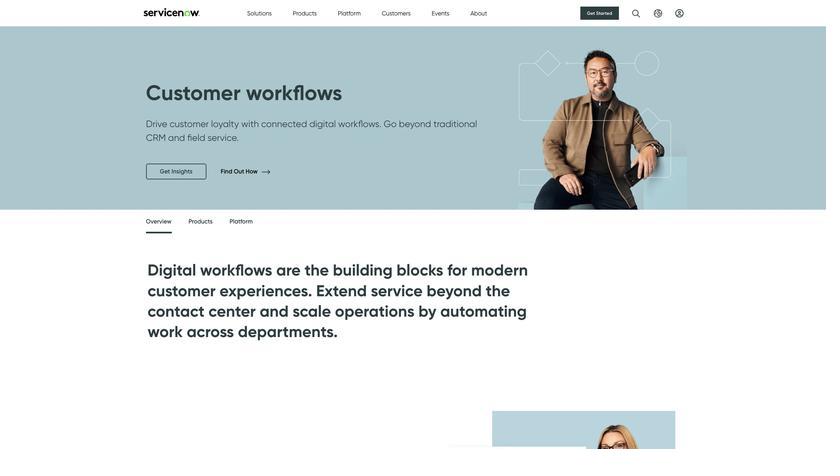 Task type: vqa. For each thing, say whether or not it's contained in the screenshot.
CRM
yes



Task type: locate. For each thing, give the bounding box(es) containing it.
customer up field
[[170, 118, 209, 130]]

platform
[[338, 10, 361, 17], [230, 218, 253, 226]]

0 vertical spatial and
[[168, 132, 185, 144]]

get insights link
[[146, 164, 206, 180]]

and
[[168, 132, 185, 144], [260, 302, 289, 322]]

products
[[293, 10, 317, 17], [189, 218, 213, 226]]

building
[[333, 261, 393, 280]]

customer inside digital workflows are the building blocks for modern customer experiences. extend service beyond the contact center and scale operations by automating work across departments.
[[148, 281, 216, 301]]

beyond
[[399, 118, 431, 130], [427, 281, 482, 301]]

field
[[187, 132, 205, 144]]

1 vertical spatial workflows
[[200, 261, 272, 280]]

0 horizontal spatial platform
[[230, 218, 253, 226]]

0 horizontal spatial and
[[168, 132, 185, 144]]

and down the experiences.
[[260, 302, 289, 322]]

1 horizontal spatial get
[[587, 10, 595, 16]]

0 vertical spatial products
[[293, 10, 317, 17]]

scale
[[293, 302, 331, 322]]

1 vertical spatial customer
[[148, 281, 216, 301]]

1 horizontal spatial products
[[293, 10, 317, 17]]

1 vertical spatial products
[[189, 218, 213, 226]]

service.
[[208, 132, 239, 144]]

workflows inside digital workflows are the building blocks for modern customer experiences. extend service beyond the contact center and scale operations by automating work across departments.
[[200, 261, 272, 280]]

and left field
[[168, 132, 185, 144]]

1 vertical spatial platform
[[230, 218, 253, 226]]

0 horizontal spatial get
[[160, 168, 170, 175]]

1 vertical spatial get
[[160, 168, 170, 175]]

solutions
[[247, 10, 272, 17]]

customer inside drive customer loyalty with connected digital workflows. go beyond traditional crm and field service.
[[170, 118, 209, 130]]

1 vertical spatial beyond
[[427, 281, 482, 301]]

get started
[[587, 10, 612, 16]]

0 vertical spatial customer
[[170, 118, 209, 130]]

0 horizontal spatial products
[[189, 218, 213, 226]]

operations
[[335, 302, 415, 322]]

get left the started
[[587, 10, 595, 16]]

customer
[[170, 118, 209, 130], [148, 281, 216, 301]]

crm
[[146, 132, 166, 144]]

modern
[[471, 261, 528, 280]]

0 vertical spatial get
[[587, 10, 595, 16]]

0 vertical spatial platform
[[338, 10, 361, 17]]

events button
[[432, 9, 449, 18]]

the right are
[[305, 261, 329, 280]]

the down the modern
[[486, 281, 510, 301]]

0 horizontal spatial the
[[305, 261, 329, 280]]

get
[[587, 10, 595, 16], [160, 168, 170, 175]]

1 vertical spatial the
[[486, 281, 510, 301]]

find out how link
[[221, 168, 280, 175]]

find out how
[[221, 168, 259, 175]]

overview link
[[146, 210, 172, 236]]

1 horizontal spatial and
[[260, 302, 289, 322]]

0 vertical spatial the
[[305, 261, 329, 280]]

beyond right "go"
[[399, 118, 431, 130]]

products button
[[293, 9, 317, 18]]

get started link
[[580, 7, 619, 20]]

1 horizontal spatial platform
[[338, 10, 361, 17]]

products for products "link"
[[189, 218, 213, 226]]

beyond down for
[[427, 281, 482, 301]]

workflows for customer
[[246, 80, 342, 106]]

beyond inside digital workflows are the building blocks for modern customer experiences. extend service beyond the contact center and scale operations by automating work across departments.
[[427, 281, 482, 301]]

by
[[418, 302, 436, 322]]

0 vertical spatial beyond
[[399, 118, 431, 130]]

solutions button
[[247, 9, 272, 18]]

0 vertical spatial workflows
[[246, 80, 342, 106]]

the
[[305, 261, 329, 280], [486, 281, 510, 301]]

about button
[[470, 9, 487, 18]]

customer workflows
[[146, 80, 342, 106]]

events
[[432, 10, 449, 17]]

connected
[[261, 118, 307, 130]]

get for get started
[[587, 10, 595, 16]]

out
[[234, 168, 244, 175]]

go to servicenow account image
[[675, 9, 683, 17]]

1 vertical spatial and
[[260, 302, 289, 322]]

get left 'insights'
[[160, 168, 170, 175]]

workflows
[[246, 80, 342, 106], [200, 261, 272, 280]]

with
[[241, 118, 259, 130]]

1 horizontal spatial the
[[486, 281, 510, 301]]

customer workflows with virtual agent chatbots image
[[439, 379, 687, 450]]

customer up contact
[[148, 281, 216, 301]]



Task type: describe. For each thing, give the bounding box(es) containing it.
platform link
[[230, 210, 253, 234]]

work
[[148, 322, 183, 342]]

blocks
[[397, 261, 443, 280]]

digital workflows are the building blocks for modern customer experiences. extend service beyond the contact center and scale operations by automating work across departments.
[[148, 261, 528, 342]]

automating
[[440, 302, 527, 322]]

customers
[[382, 10, 411, 17]]

platform for platform link
[[230, 218, 253, 226]]

find
[[221, 168, 232, 175]]

platform for platform dropdown button
[[338, 10, 361, 17]]

digital
[[148, 261, 196, 280]]

digital
[[309, 118, 336, 130]]

workflows for digital
[[200, 261, 272, 280]]

customer loyalty pivots on outstanding digital workflows image
[[503, 26, 687, 210]]

for
[[447, 261, 467, 280]]

contact
[[148, 302, 205, 322]]

drive
[[146, 118, 167, 130]]

get insights
[[160, 168, 193, 175]]

service
[[371, 281, 423, 301]]

insights
[[172, 168, 193, 175]]

products for products popup button
[[293, 10, 317, 17]]

overview
[[146, 218, 172, 226]]

and inside digital workflows are the building blocks for modern customer experiences. extend service beyond the contact center and scale operations by automating work across departments.
[[260, 302, 289, 322]]

are
[[276, 261, 301, 280]]

customers button
[[382, 9, 411, 18]]

experiences.
[[220, 281, 312, 301]]

servicenow image
[[143, 8, 200, 16]]

workflows.
[[338, 118, 381, 130]]

across
[[187, 322, 234, 342]]

extend
[[316, 281, 367, 301]]

how
[[246, 168, 258, 175]]

traditional
[[433, 118, 477, 130]]

started
[[596, 10, 612, 16]]

customer
[[146, 80, 241, 106]]

loyalty
[[211, 118, 239, 130]]

about
[[470, 10, 487, 17]]

and inside drive customer loyalty with connected digital workflows. go beyond traditional crm and field service.
[[168, 132, 185, 144]]

platform button
[[338, 9, 361, 18]]

beyond inside drive customer loyalty with connected digital workflows. go beyond traditional crm and field service.
[[399, 118, 431, 130]]

center
[[209, 302, 256, 322]]

go
[[384, 118, 397, 130]]

drive customer loyalty with connected digital workflows. go beyond traditional crm and field service.
[[146, 118, 477, 144]]

get for get insights
[[160, 168, 170, 175]]

departments.
[[238, 322, 338, 342]]

products link
[[189, 210, 213, 234]]



